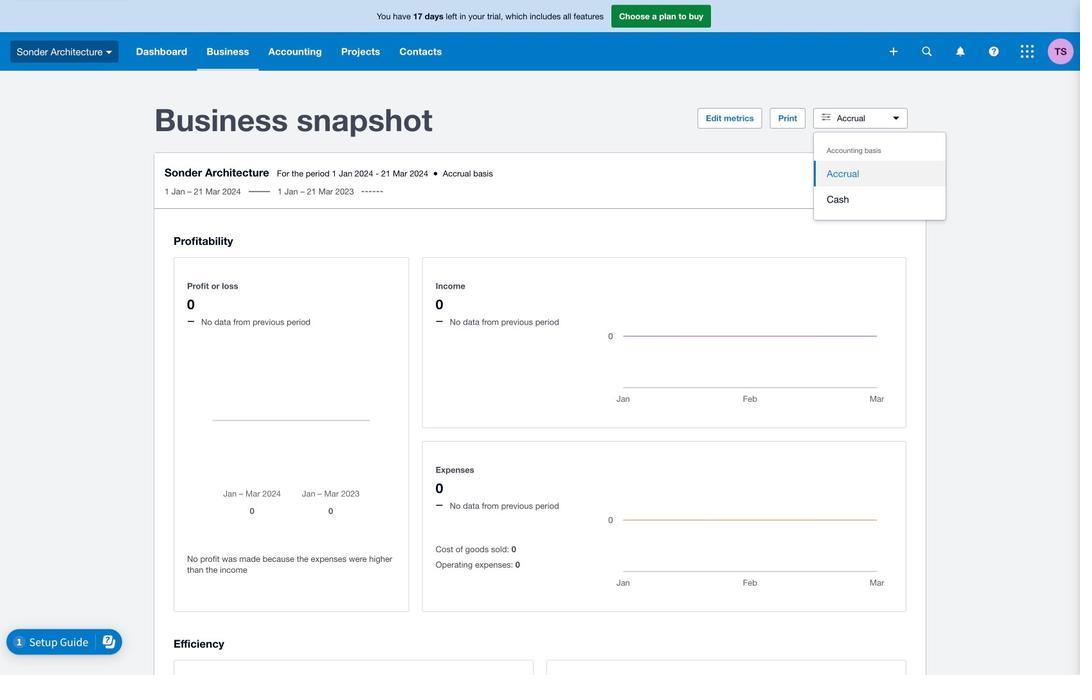 Task type: vqa. For each thing, say whether or not it's contained in the screenshot.
banner
yes



Task type: locate. For each thing, give the bounding box(es) containing it.
None field
[[814, 132, 947, 221]]

banner
[[0, 0, 1080, 71]]

svg image
[[923, 47, 932, 56], [106, 51, 112, 54]]

group
[[814, 132, 946, 220]]

svg image
[[1021, 45, 1034, 58], [957, 47, 965, 56], [989, 47, 999, 56], [890, 48, 898, 55]]

1 horizontal spatial svg image
[[923, 47, 932, 56]]



Task type: describe. For each thing, give the bounding box(es) containing it.
0 horizontal spatial svg image
[[106, 51, 112, 54]]

accounting basis list box
[[814, 132, 946, 220]]



